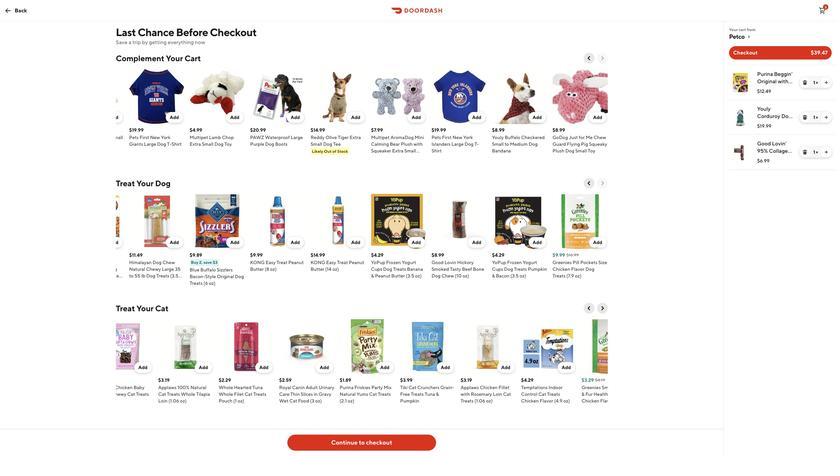 Task type: vqa. For each thing, say whether or not it's contained in the screenshot.


Task type: describe. For each thing, give the bounding box(es) containing it.
3 items, open order cart image
[[819, 7, 827, 15]]

cat inside $3.19 applaws 100% natural cat treats whole tilapia loin (1.06 oz)
[[158, 392, 166, 397]]

natural inside $3.19 applaws 100% natural cat treats whole tilapia loin (1.06 oz)
[[191, 385, 207, 390]]

chew inside $8.99 good lovin hickory smoked tasty beef bone dog chew (10 oz)
[[442, 273, 454, 279]]

add for multipet aromadog mini calming bear plush with squeaker extra small senior dog toy
[[412, 115, 421, 120]]

(10
[[455, 273, 462, 279]]

trip
[[132, 39, 141, 45]]

(3 inside nylabone healthy edibles longer lasting chews dog treats variety pack (3 ct)
[[80, 280, 84, 285]]

& for peanut
[[371, 273, 374, 279]]

$19.99 for $19.99 pets first new york giants large dog t-shirt
[[129, 127, 144, 133]]

$8.99 for $8.99 youly buffalo checkered small to medium dog bandana
[[492, 127, 505, 133]]

& for pumpkin
[[436, 392, 439, 397]]

to inside the $11.49 himalayan dog chew natural chewy large 35 to 55 lb dog treats (3.52 oz)
[[129, 273, 134, 279]]

3 button
[[816, 4, 829, 17]]

$4.29 yopup frozen yogurt cups dog treats banana & peanut butter (3.5 oz)
[[371, 252, 423, 279]]

rosemary
[[471, 392, 492, 397]]

your for cart
[[166, 53, 183, 63]]

next button of carousel image for treat your dog
[[599, 180, 606, 187]]

complement
[[116, 53, 164, 63]]

slices
[[301, 392, 313, 397]]

whole up pouch
[[219, 392, 233, 397]]

pig
[[581, 141, 588, 147]]

$2.59
[[279, 377, 292, 383]]

cat inside $4.29 temptations indoor control cat treats chicken flavor (4.9 oz)
[[539, 392, 546, 397]]

tuna inside $3.99 tiki cat crunchers grain- free treats tuna & pumpkin
[[425, 392, 435, 397]]

ct)
[[85, 280, 91, 285]]

remove item from cart image for $6.99
[[803, 149, 808, 155]]

$9.99 $16.99 greenies pill pockets size chicken flavor dog treats (7.9 oz)
[[553, 252, 608, 279]]

yopup for yopup frozen yogurt cups dog treats pumpkin & bacon (3.5 oz)
[[492, 260, 506, 265]]

2,
[[199, 260, 203, 265]]

$6.99
[[758, 158, 770, 163]]

$8.99 godog just for me chew guard flying pig squeaky plush dog small toy
[[553, 127, 608, 153]]

whole down $2.29 on the bottom of page
[[219, 385, 233, 390]]

applaws for rosemary
[[461, 385, 479, 390]]

flavor inside '$3.29 $4.19 greenies smartbites skin & fur health cat treats chicken flavor (2.1 oz)'
[[601, 398, 614, 404]]

extra inside $4.99 multipet lamb chop extra small dog toy
[[190, 141, 201, 147]]

treats inside $3.19 applaws chicken fillet with rosemary loin cat treats (1.06 oz)
[[461, 398, 474, 404]]

islanders
[[432, 141, 451, 147]]

tuna inside $2.29 whole hearted tuna whole filet cat treats pouch (1 oz)
[[253, 385, 263, 390]]

$3.19 for $3.19 applaws 100% natural cat treats whole tilapia loin (1.06 oz)
[[158, 377, 170, 383]]

treats inside the $11.49 himalayan dog chew natural chewy large 35 to 55 lb dog treats (3.52 oz)
[[156, 273, 169, 279]]

1 vertical spatial checkout
[[734, 49, 758, 56]]

previous button of carousel image for complement your cart
[[586, 55, 593, 62]]

chewy inside the $11.49 himalayan dog chew natural chewy large 35 to 55 lb dog treats (3.52 oz)
[[146, 266, 161, 272]]

$4.29 for treat your dog
[[492, 252, 505, 258]]

your for cat
[[137, 304, 154, 313]]

kong easy treat peanut butter (14 oz) image
[[311, 194, 366, 249]]

pets for pets first new york islanders large dog t- shirt
[[432, 135, 441, 140]]

cups for peanut
[[371, 266, 382, 272]]

youly for silicone
[[69, 135, 80, 140]]

add for himalayan dog chew natural chewy large 35 to 55 lb dog treats (3.52 oz)
[[170, 240, 179, 245]]

yopup frozen yogurt cups dog treats banana & peanut butter (3.5 oz) image
[[371, 194, 426, 249]]

waterproof
[[265, 135, 290, 140]]

pouch
[[219, 398, 233, 404]]

3
[[825, 5, 827, 9]]

$3.99
[[400, 377, 413, 383]]

flavor for cat
[[540, 398, 553, 404]]

for
[[579, 135, 585, 140]]

oz) inside $4.29 temptations indoor control cat treats chicken flavor (4.9 oz)
[[564, 398, 570, 404]]

$4.29 inside $4.29 yopup frozen yogurt cups dog treats banana & peanut butter (3.5 oz)
[[371, 252, 384, 258]]

$4.99
[[190, 127, 202, 133]]

friskies
[[355, 385, 371, 390]]

toy for godog just for me chew guard flying pig squeaky plush dog small toy
[[588, 148, 596, 153]]

cups for bacon
[[492, 266, 503, 272]]

dog inside $4.29 yopup frozen yogurt cups dog treats pumpkin & bacon (3.5 oz)
[[504, 266, 513, 272]]

bandana
[[492, 148, 511, 153]]

everything
[[168, 39, 194, 45]]

oz) inside $1.89 purina friskies party mix natural yums cat treats (2.1 oz)
[[348, 398, 354, 404]]

food
[[298, 398, 309, 404]]

youly silicone extra small teal dog boots image
[[69, 69, 124, 124]]

chewy inside tiki cat chicken baby soft & chewy cat treats (2 oz)
[[112, 392, 126, 397]]

last
[[116, 26, 136, 38]]

plush inside $7.99 multipet aromadog mini calming bear plush with squeaker extra small senior dog toy
[[401, 141, 413, 147]]

himalayan
[[129, 260, 152, 265]]

oz) inside $4.29 yopup frozen yogurt cups dog treats banana & peanut butter (3.5 oz)
[[415, 273, 422, 279]]

extra inside 'youly silicone extra small teal dog boots'
[[99, 135, 110, 140]]

treats inside $3.99 tiki cat crunchers grain- free treats tuna & pumpkin
[[411, 392, 424, 397]]

(3.5 inside $4.29 yopup frozen yogurt cups dog treats banana & peanut butter (3.5 oz)
[[406, 273, 414, 279]]

(8
[[265, 266, 269, 272]]

cat inside $3.99 tiki cat crunchers grain- free treats tuna & pumpkin
[[409, 385, 417, 390]]

youly inside $8.99 youly buffalo checkered small to medium dog bandana
[[492, 135, 504, 140]]

pockets
[[581, 260, 598, 265]]

bear
[[390, 141, 400, 147]]

treats inside $2.29 whole hearted tuna whole filet cat treats pouch (1 oz)
[[254, 392, 267, 397]]

mini
[[415, 135, 424, 140]]

chicken inside '$9.99 $16.99 greenies pill pockets size chicken flavor dog treats (7.9 oz)'
[[553, 266, 571, 272]]

variety
[[108, 273, 123, 279]]

godog just for me chew guard flying pig squeaky plush dog small toy image
[[553, 69, 608, 124]]

pill
[[573, 260, 580, 265]]

next button of carousel image for treat your cat
[[599, 305, 606, 312]]

add for applaws 100% natural cat treats whole tilapia loin (1.06 oz)
[[199, 365, 208, 370]]

large for $11.49 himalayan dog chew natural chewy large 35 to 55 lb dog treats (3.52 oz)
[[162, 266, 174, 272]]

with inside $3.19 applaws chicken fillet with rosemary loin cat treats (1.06 oz)
[[461, 392, 470, 397]]

kong for kong easy treat peanut butter (8 oz)
[[250, 260, 265, 265]]

youly corduroy dog vest (xxs) $19.99
[[758, 106, 792, 129]]

butter for kong easy treat peanut butter (14 oz)
[[311, 266, 324, 272]]

$16.99
[[567, 252, 579, 257]]

size
[[599, 260, 608, 265]]

blue buffalo sizzlers bacon-style original dog treats (6 oz) image
[[190, 194, 245, 249]]

natural inside $1.89 purina friskies party mix natural yums cat treats (2.1 oz)
[[340, 392, 356, 397]]

next button of carousel image
[[599, 55, 606, 62]]

(1.06 for treats
[[475, 398, 485, 404]]

large inside $20.99 pawz waterproof large purple dog boots
[[291, 135, 303, 140]]

purina friskies party mix natural yums cat treats (2.1 oz) image
[[340, 319, 395, 374]]

adult
[[306, 385, 318, 390]]

(6
[[204, 281, 208, 286]]

add up the lasting
[[109, 240, 119, 245]]

dog inside $8.99 good lovin hickory smoked tasty beef bone dog chew (10 oz)
[[432, 273, 441, 279]]

greenies pill pockets size chicken flavor dog treats (7.9 oz) image
[[553, 194, 608, 249]]

peanut for kong easy treat peanut butter (8 oz)
[[289, 260, 304, 265]]

$14.99 kong easy treat peanut butter (14 oz)
[[311, 252, 364, 272]]

$4.19
[[596, 377, 605, 382]]

oz) inside $9.89 buy 2, save $3 blue buffalo sizzlers bacon-style original dog treats (6 oz)
[[209, 281, 216, 286]]

$8.99 for $8.99 good lovin hickory smoked tasty beef bone dog chew (10 oz)
[[432, 252, 444, 258]]

greenies for treat your cat
[[582, 385, 601, 390]]

(14
[[325, 266, 332, 272]]

add for multipet lamb chop extra small dog toy
[[230, 115, 240, 120]]

oz) inside tiki cat chicken baby soft & chewy cat treats (2 oz)
[[103, 398, 110, 404]]

small inside $8.99 godog just for me chew guard flying pig squeaky plush dog small toy
[[576, 148, 587, 153]]

kong for kong easy treat peanut butter (14 oz)
[[311, 260, 325, 265]]

natural inside the $11.49 himalayan dog chew natural chewy large 35 to 55 lb dog treats (3.52 oz)
[[129, 266, 145, 272]]

oz) inside '$3.29 $4.19 greenies smartbites skin & fur health cat treats chicken flavor (2.1 oz)'
[[623, 398, 630, 404]]

dog inside $19.99 pets first new york giants large dog t-shirt
[[157, 141, 166, 147]]

yums
[[357, 392, 368, 397]]

plush inside $8.99 godog just for me chew guard flying pig squeaky plush dog small toy
[[553, 148, 565, 153]]

toy inside $4.99 multipet lamb chop extra small dog toy
[[224, 141, 232, 147]]

pets first new york giants large dog t-shirt image
[[129, 69, 184, 124]]

$14.99 for $14.99 reddy olive tiger extra small dog tee likely out of stock
[[311, 127, 325, 133]]

new for islanders
[[453, 135, 463, 140]]

chew inside $8.99 godog just for me chew guard flying pig squeaky plush dog small toy
[[594, 135, 606, 140]]

2 1 from the top
[[814, 115, 816, 120]]

treats inside $4.29 temptations indoor control cat treats chicken flavor (4.9 oz)
[[547, 392, 560, 397]]

(2.1 inside '$3.29 $4.19 greenies smartbites skin & fur health cat treats chicken flavor (2.1 oz)'
[[615, 398, 622, 404]]

temptations
[[521, 385, 548, 390]]

add for youly silicone extra small teal dog boots
[[109, 115, 119, 120]]

cat inside $2.29 whole hearted tuna whole filet cat treats pouch (1 oz)
[[245, 392, 253, 397]]

buffalo inside $8.99 youly buffalo checkered small to medium dog bandana
[[505, 135, 521, 140]]

whole inside $3.19 applaws 100% natural cat treats whole tilapia loin (1.06 oz)
[[181, 392, 195, 397]]

chicken inside tiki cat chicken baby soft & chewy cat treats (2 oz)
[[115, 385, 133, 390]]

yogurt for pumpkin
[[523, 260, 537, 265]]

$4.29 for treat your cat
[[521, 377, 534, 383]]

(3 inside $2.59 royal canin adult urinary care thin slices in gravy wet cat food (3 oz)
[[310, 398, 314, 404]]

youly corduroy dog vest (xxs) list
[[724, 65, 838, 170]]

small inside $4.99 multipet lamb chop extra small dog toy
[[202, 141, 214, 147]]

add one to cart image for $6.99
[[824, 149, 830, 155]]

treats inside '$9.99 $16.99 greenies pill pockets size chicken flavor dog treats (7.9 oz)'
[[553, 273, 566, 279]]

$19.99 pets first new york islanders large dog t- shirt
[[432, 127, 479, 153]]

checkout inside the last chance before checkout save a trip by getting everything now
[[210, 26, 257, 38]]

(4.9
[[554, 398, 563, 404]]

your for dog
[[137, 179, 154, 188]]

save
[[116, 39, 128, 45]]

frozen for (3.5
[[507, 260, 522, 265]]

boots for waterproof
[[275, 141, 288, 147]]

$9.99 for $9.99 kong easy treat peanut butter (8 oz)
[[250, 252, 263, 258]]

blue
[[190, 267, 200, 272]]

hickory
[[457, 260, 474, 265]]

chicken inside $3.19 applaws chicken fillet with rosemary loin cat treats (1.06 oz)
[[480, 385, 498, 390]]

$3.19 applaws 100% natural cat treats whole tilapia loin (1.06 oz)
[[158, 377, 210, 404]]

party
[[372, 385, 383, 390]]

$14.99 for $14.99 kong easy treat peanut butter (14 oz)
[[311, 252, 325, 258]]

buffalo inside $9.89 buy 2, save $3 blue buffalo sizzlers bacon-style original dog treats (6 oz)
[[200, 267, 216, 272]]

add for yopup frozen yogurt cups dog treats banana & peanut butter (3.5 oz)
[[412, 240, 421, 245]]

beef
[[462, 266, 472, 272]]

smartbites
[[602, 385, 625, 390]]

good lovin hickory smoked tasty beef bone dog chew (10 oz) image
[[432, 194, 487, 249]]

applaws chicken fillet with rosemary loin cat treats (1.06 oz) image
[[461, 319, 516, 374]]

dog inside $8.99 godog just for me chew guard flying pig squeaky plush dog small toy
[[566, 148, 575, 153]]

to inside $8.99 youly buffalo checkered small to medium dog bandana
[[505, 141, 509, 147]]

chews
[[69, 273, 83, 279]]

cat inside '$3.29 $4.19 greenies smartbites skin & fur health cat treats chicken flavor (2.1 oz)'
[[609, 392, 617, 397]]

cat inside $2.59 royal canin adult urinary care thin slices in gravy wet cat food (3 oz)
[[290, 398, 297, 404]]

treats inside $9.89 buy 2, save $3 blue buffalo sizzlers bacon-style original dog treats (6 oz)
[[190, 281, 203, 286]]

$7.99 multipet aromadog mini calming bear plush with squeaker extra small senior dog toy
[[371, 127, 424, 160]]

likely
[[312, 149, 323, 154]]

dog inside $8.99 youly buffalo checkered small to medium dog bandana
[[529, 141, 538, 147]]

last chance before checkout save a trip by getting everything now
[[116, 26, 257, 45]]

add for youly buffalo checkered small to medium dog bandana
[[533, 115, 542, 120]]

easy for (14
[[326, 260, 336, 265]]

godog
[[553, 135, 568, 140]]

t- for pets first new york giants large dog t-shirt
[[167, 141, 172, 147]]

chicken inside $4.29 temptations indoor control cat treats chicken flavor (4.9 oz)
[[521, 398, 539, 404]]

add one to cart image for $12.49
[[824, 80, 830, 85]]

$8.99 good lovin hickory smoked tasty beef bone dog chew (10 oz)
[[432, 252, 484, 279]]

2 add one to cart image from the top
[[824, 115, 830, 120]]

cat inside $3.19 applaws chicken fillet with rosemary loin cat treats (1.06 oz)
[[503, 392, 511, 397]]

canin
[[292, 385, 305, 390]]

butter inside $4.29 yopup frozen yogurt cups dog treats banana & peanut butter (3.5 oz)
[[392, 273, 405, 279]]

banana
[[407, 266, 423, 272]]

dog inside 'youly silicone extra small teal dog boots'
[[78, 141, 87, 147]]

continue to checkout button
[[288, 435, 436, 451]]

small inside $8.99 youly buffalo checkered small to medium dog bandana
[[492, 141, 504, 147]]

$2.29 whole hearted tuna whole filet cat treats pouch (1 oz)
[[219, 377, 267, 404]]

treat inside $14.99 kong easy treat peanut butter (14 oz)
[[337, 260, 348, 265]]

fillet
[[499, 385, 510, 390]]

giants
[[129, 141, 143, 147]]

medium
[[510, 141, 528, 147]]

boots for extra
[[88, 141, 101, 147]]

multipet lamb chop extra small dog toy image
[[190, 69, 245, 124]]

& inside tiki cat chicken baby soft & chewy cat treats (2 oz)
[[108, 392, 111, 397]]

getting
[[149, 39, 167, 45]]

frozen for butter
[[386, 260, 401, 265]]

cat inside $1.89 purina friskies party mix natural yums cat treats (2.1 oz)
[[369, 392, 377, 397]]

treat your cat
[[116, 304, 169, 313]]

oz) inside $2.29 whole hearted tuna whole filet cat treats pouch (1 oz)
[[238, 398, 244, 404]]

(3.52
[[170, 273, 181, 279]]

multipet aromadog mini calming bear plush with squeaker extra small senior dog toy image
[[371, 69, 426, 124]]

treats inside $3.19 applaws 100% natural cat treats whole tilapia loin (1.06 oz)
[[167, 392, 180, 397]]

oz) inside $8.99 good lovin hickory smoked tasty beef bone dog chew (10 oz)
[[463, 273, 469, 279]]

dog inside $20.99 pawz waterproof large purple dog boots
[[265, 141, 274, 147]]

$2.29
[[219, 377, 231, 383]]

dog inside nylabone healthy edibles longer lasting chews dog treats variety pack (3 ct)
[[84, 273, 93, 279]]

2 1 × from the top
[[814, 115, 818, 120]]

reddy
[[311, 135, 325, 140]]

dog inside $14.99 reddy olive tiger extra small dog tee likely out of stock
[[323, 141, 332, 147]]

lamb
[[209, 135, 221, 140]]

remove item from cart image
[[803, 115, 808, 120]]

remove item from cart image for $12.49
[[803, 80, 808, 85]]

toy for multipet aromadog mini calming bear plush with squeaker extra small senior dog toy
[[396, 155, 403, 160]]

treats inside '$3.29 $4.19 greenies smartbites skin & fur health cat treats chicken flavor (2.1 oz)'
[[618, 392, 631, 397]]

treats inside tiki cat chicken baby soft & chewy cat treats (2 oz)
[[136, 392, 149, 397]]

edibles
[[69, 266, 85, 272]]

cart
[[185, 53, 201, 63]]

tiger
[[338, 135, 349, 140]]



Task type: locate. For each thing, give the bounding box(es) containing it.
next button of carousel image
[[599, 180, 606, 187], [599, 305, 606, 312]]

frozen
[[386, 260, 401, 265], [507, 260, 522, 265]]

add for good lovin hickory smoked tasty beef bone dog chew (10 oz)
[[472, 240, 482, 245]]

1 vertical spatial ×
[[816, 115, 818, 120]]

chew up squeaky
[[594, 135, 606, 140]]

dog inside $4.99 multipet lamb chop extra small dog toy
[[215, 141, 224, 147]]

1 york from the left
[[161, 135, 171, 140]]

1 horizontal spatial buffalo
[[505, 135, 521, 140]]

(2
[[98, 398, 102, 404]]

extra inside $7.99 multipet aromadog mini calming bear plush with squeaker extra small senior dog toy
[[392, 148, 404, 153]]

2 $9.99 from the left
[[553, 252, 565, 258]]

multipet for $4.99
[[190, 135, 208, 140]]

100%
[[178, 385, 190, 390]]

yopup inside $4.29 yopup frozen yogurt cups dog treats pumpkin & bacon (3.5 oz)
[[492, 260, 506, 265]]

1 horizontal spatial $9.99
[[553, 252, 565, 258]]

2 new from the left
[[453, 135, 463, 140]]

t- inside $19.99 pets first new york islanders large dog t- shirt
[[475, 141, 479, 147]]

1 $14.99 from the top
[[311, 127, 325, 133]]

0 horizontal spatial buffalo
[[200, 267, 216, 272]]

2 horizontal spatial butter
[[392, 273, 405, 279]]

flavor inside $4.29 temptations indoor control cat treats chicken flavor (4.9 oz)
[[540, 398, 553, 404]]

flavor
[[572, 266, 585, 272], [540, 398, 553, 404], [601, 398, 614, 404]]

oz) down the skin
[[623, 398, 630, 404]]

pets up the islanders
[[432, 135, 441, 140]]

$19.99 down corduroy
[[758, 123, 772, 129]]

1 horizontal spatial pumpkin
[[528, 266, 547, 272]]

1 (1.06 from the left
[[169, 398, 179, 404]]

$7.99
[[371, 127, 383, 133]]

tee
[[333, 141, 341, 147]]

soft
[[98, 392, 107, 397]]

pets up the giants at the top of page
[[129, 135, 139, 140]]

greenies
[[553, 260, 572, 265], [582, 385, 601, 390]]

0 horizontal spatial (2.1
[[340, 398, 347, 404]]

multipet for $7.99
[[371, 135, 390, 140]]

youly up bandana
[[492, 135, 504, 140]]

$19.99 up the giants at the top of page
[[129, 127, 144, 133]]

2 kong from the left
[[311, 260, 325, 265]]

0 vertical spatial with
[[414, 141, 423, 147]]

treat inside "$9.99 kong easy treat peanut butter (8 oz)"
[[277, 260, 288, 265]]

1 boots from the left
[[88, 141, 101, 147]]

0 horizontal spatial (3.5
[[406, 273, 414, 279]]

1 for $6.99
[[814, 149, 816, 155]]

toy inside $7.99 multipet aromadog mini calming bear plush with squeaker extra small senior dog toy
[[396, 155, 403, 160]]

first for islanders
[[442, 135, 452, 140]]

remove item from cart image
[[803, 80, 808, 85], [803, 149, 808, 155]]

$9.99 inside '$9.99 $16.99 greenies pill pockets size chicken flavor dog treats (7.9 oz)'
[[553, 252, 565, 258]]

0 vertical spatial loin
[[493, 392, 503, 397]]

checkered
[[521, 135, 545, 140]]

1 × for $12.49
[[814, 80, 818, 85]]

oz) down banana
[[415, 273, 422, 279]]

(3 down in in the bottom of the page
[[310, 398, 314, 404]]

cat
[[155, 304, 169, 313], [106, 385, 114, 390], [409, 385, 417, 390], [127, 392, 135, 397], [158, 392, 166, 397], [245, 392, 253, 397], [369, 392, 377, 397], [503, 392, 511, 397], [539, 392, 546, 397], [609, 392, 617, 397], [290, 398, 297, 404]]

youly silicone extra small teal dog boots
[[69, 135, 123, 147]]

plush down guard
[[553, 148, 565, 153]]

0 vertical spatial tuna
[[253, 385, 263, 390]]

$4.29 yopup frozen yogurt cups dog treats pumpkin & bacon (3.5 oz)
[[492, 252, 547, 279]]

1 horizontal spatial (2.1
[[615, 398, 622, 404]]

purina beggin' original with bacon strips dog treats (25 oz) image
[[731, 73, 751, 93]]

add for godog just for me chew guard flying pig squeaky plush dog small toy
[[593, 115, 603, 120]]

2 vertical spatial chew
[[442, 273, 454, 279]]

wet
[[279, 398, 289, 404]]

previous button of carousel image
[[586, 55, 593, 62], [586, 180, 593, 187], [586, 305, 593, 312]]

tasty
[[450, 266, 461, 272]]

chop
[[222, 135, 234, 140]]

multipet
[[190, 135, 208, 140], [371, 135, 390, 140]]

add for kong easy treat peanut butter (8 oz)
[[291, 240, 300, 245]]

1 horizontal spatial frozen
[[507, 260, 522, 265]]

hearted
[[234, 385, 252, 390]]

toy down chop
[[224, 141, 232, 147]]

0 horizontal spatial loin
[[158, 398, 168, 404]]

buy
[[191, 260, 198, 265]]

thin
[[291, 392, 300, 397]]

add for temptations indoor control cat treats chicken flavor (4.9 oz)
[[562, 365, 571, 370]]

3 add one to cart image from the top
[[824, 149, 830, 155]]

1 vertical spatial tuna
[[425, 392, 435, 397]]

2 yogurt from the left
[[523, 260, 537, 265]]

$4.29 temptations indoor control cat treats chicken flavor (4.9 oz)
[[521, 377, 570, 404]]

shirt for $19.99 pets first new york islanders large dog t- shirt
[[432, 148, 442, 153]]

tuna right hearted
[[253, 385, 263, 390]]

$19.99
[[758, 123, 772, 129], [129, 127, 144, 133], [432, 127, 446, 133]]

tiki cat crunchers grain-free treats tuna & pumpkin image
[[400, 319, 456, 374]]

1 easy from the left
[[266, 260, 276, 265]]

0 horizontal spatial youly
[[69, 135, 80, 140]]

whole hearted tuna whole filet cat treats pouch (1 oz) image
[[219, 319, 274, 374]]

2 york from the left
[[464, 135, 473, 140]]

previous button of carousel image for treat your cat
[[586, 305, 593, 312]]

0 horizontal spatial checkout
[[210, 26, 257, 38]]

butter inside $14.99 kong easy treat peanut butter (14 oz)
[[311, 266, 324, 272]]

oz) right (4.9
[[564, 398, 570, 404]]

2 horizontal spatial flavor
[[601, 398, 614, 404]]

1 1 from the top
[[814, 80, 816, 85]]

youly up teal
[[69, 135, 80, 140]]

cart
[[739, 27, 746, 32]]

0 vertical spatial natural
[[129, 266, 145, 272]]

1 pets from the left
[[129, 135, 139, 140]]

chicken
[[553, 266, 571, 272], [115, 385, 133, 390], [480, 385, 498, 390], [521, 398, 539, 404], [582, 398, 600, 404]]

1 yopup from the left
[[371, 260, 385, 265]]

oz) right "(6" on the bottom
[[209, 281, 216, 286]]

2 boots from the left
[[275, 141, 288, 147]]

$4.29 inside $4.29 yopup frozen yogurt cups dog treats pumpkin & bacon (3.5 oz)
[[492, 252, 505, 258]]

pets for pets first new york giants large dog t-shirt
[[129, 135, 139, 140]]

1 horizontal spatial $8.99
[[492, 127, 505, 133]]

(3 left ct)
[[80, 280, 84, 285]]

$1.89
[[340, 377, 351, 383]]

add one to cart image
[[824, 80, 830, 85], [824, 115, 830, 120], [824, 149, 830, 155]]

add for whole hearted tuna whole filet cat treats pouch (1 oz)
[[259, 365, 269, 370]]

2 (2.1 from the left
[[615, 398, 622, 404]]

2 horizontal spatial chew
[[594, 135, 606, 140]]

me
[[586, 135, 593, 140]]

small down reddy
[[311, 141, 322, 147]]

1 vertical spatial remove item from cart image
[[803, 149, 808, 155]]

1 vertical spatial 1
[[814, 115, 816, 120]]

add for greenies pill pockets size chicken flavor dog treats (7.9 oz)
[[593, 240, 603, 245]]

small down lamb in the left top of the page
[[202, 141, 214, 147]]

0 horizontal spatial $9.99
[[250, 252, 263, 258]]

flavor inside '$9.99 $16.99 greenies pill pockets size chicken flavor dog treats (7.9 oz)'
[[572, 266, 585, 272]]

(1.06 down 100%
[[169, 398, 179, 404]]

small down pig
[[576, 148, 587, 153]]

oz) right (1
[[238, 398, 244, 404]]

1 vertical spatial plush
[[553, 148, 565, 153]]

treats inside $1.89 purina friskies party mix natural yums cat treats (2.1 oz)
[[378, 392, 391, 397]]

greenies for treat your dog
[[553, 260, 572, 265]]

(1.06 for loin
[[169, 398, 179, 404]]

1 horizontal spatial new
[[453, 135, 463, 140]]

0 vertical spatial chew
[[594, 135, 606, 140]]

stock
[[337, 149, 348, 154]]

1 vertical spatial with
[[461, 392, 470, 397]]

oz) right (8
[[270, 266, 277, 272]]

1 (3.5 from the left
[[406, 273, 414, 279]]

1 vertical spatial chew
[[163, 260, 175, 265]]

out
[[324, 149, 332, 154]]

add up $19.99 pets first new york islanders large dog t- shirt
[[472, 115, 482, 120]]

add up sizzlers
[[230, 240, 240, 245]]

0 horizontal spatial tiki
[[98, 385, 105, 390]]

0 horizontal spatial new
[[150, 135, 160, 140]]

2 yopup from the left
[[492, 260, 506, 265]]

0 horizontal spatial $8.99
[[432, 252, 444, 258]]

0 vertical spatial (3
[[80, 280, 84, 285]]

small inside 'youly silicone extra small teal dog boots'
[[111, 135, 123, 140]]

0 vertical spatial previous button of carousel image
[[586, 55, 593, 62]]

1 (2.1 from the left
[[340, 398, 347, 404]]

add up tilapia on the left bottom of page
[[199, 365, 208, 370]]

dog inside $4.29 yopup frozen yogurt cups dog treats banana & peanut butter (3.5 oz)
[[383, 266, 392, 272]]

treats inside nylabone healthy edibles longer lasting chews dog treats variety pack (3 ct)
[[94, 273, 107, 279]]

1 applaws from the left
[[158, 385, 177, 390]]

1 horizontal spatial $19.99
[[432, 127, 446, 133]]

add up chop
[[230, 115, 240, 120]]

1 first from the left
[[140, 135, 149, 140]]

add up urinary on the bottom of the page
[[320, 365, 329, 370]]

1 × for $6.99
[[814, 149, 818, 155]]

easy up (8
[[266, 260, 276, 265]]

natural up tilapia on the left bottom of page
[[191, 385, 207, 390]]

0 horizontal spatial $19.99
[[129, 127, 144, 133]]

add up $2.29 whole hearted tuna whole filet cat treats pouch (1 oz)
[[259, 365, 269, 370]]

0 horizontal spatial cups
[[371, 266, 382, 272]]

1 add one to cart image from the top
[[824, 80, 830, 85]]

$8.99 for $8.99 godog just for me chew guard flying pig squeaky plush dog small toy
[[553, 127, 565, 133]]

$19.99 up the islanders
[[432, 127, 446, 133]]

peanut
[[289, 260, 304, 265], [349, 260, 364, 265], [375, 273, 391, 279]]

tiki up free
[[400, 385, 408, 390]]

york inside $19.99 pets first new york islanders large dog t- shirt
[[464, 135, 473, 140]]

(2.1
[[340, 398, 347, 404], [615, 398, 622, 404]]

youly inside 'youly silicone extra small teal dog boots'
[[69, 135, 80, 140]]

$3.19 applaws chicken fillet with rosemary loin cat treats (1.06 oz)
[[461, 377, 511, 404]]

0 vertical spatial remove item from cart image
[[803, 80, 808, 85]]

youly buffalo checkered small to medium dog bandana image
[[492, 69, 547, 124]]

chicken inside '$3.29 $4.19 greenies smartbites skin & fur health cat treats chicken flavor (2.1 oz)'
[[582, 398, 600, 404]]

chewy right soft
[[112, 392, 126, 397]]

with down mini
[[414, 141, 423, 147]]

treats inside $4.29 yopup frozen yogurt cups dog treats pumpkin & bacon (3.5 oz)
[[514, 266, 527, 272]]

small
[[111, 135, 123, 140], [202, 141, 214, 147], [311, 141, 322, 147], [492, 141, 504, 147], [405, 148, 416, 153], [576, 148, 587, 153]]

easy for (8
[[266, 260, 276, 265]]

loin inside $3.19 applaws 100% natural cat treats whole tilapia loin (1.06 oz)
[[158, 398, 168, 404]]

flavor down health
[[601, 398, 614, 404]]

yogurt inside $4.29 yopup frozen yogurt cups dog treats pumpkin & bacon (3.5 oz)
[[523, 260, 537, 265]]

(2.1 inside $1.89 purina friskies party mix natural yums cat treats (2.1 oz)
[[340, 398, 347, 404]]

1 horizontal spatial shirt
[[432, 148, 442, 153]]

applaws 100% natural cat treats whole tilapia loin (1.06 oz) image
[[158, 319, 213, 374]]

2 $3.19 from the left
[[461, 377, 472, 383]]

2 pets from the left
[[432, 135, 441, 140]]

pets first new york islanders large dog t-shirt image
[[432, 69, 487, 124]]

crunchers
[[418, 385, 440, 390]]

2 (3.5 from the left
[[511, 273, 519, 279]]

nylabone healthy edibles longer lasting chews dog treats variety pack (3 ct) image
[[69, 194, 124, 249]]

before
[[176, 26, 208, 38]]

0 horizontal spatial toy
[[224, 141, 232, 147]]

$9.99 for $9.99 $16.99 greenies pill pockets size chicken flavor dog treats (7.9 oz)
[[553, 252, 565, 258]]

0 horizontal spatial t-
[[167, 141, 172, 147]]

multipet up calming
[[371, 135, 390, 140]]

$8.99 youly buffalo checkered small to medium dog bandana
[[492, 127, 545, 153]]

flavor left (4.9
[[540, 398, 553, 404]]

t- for pets first new york islanders large dog t- shirt
[[475, 141, 479, 147]]

pumpkin inside $4.29 yopup frozen yogurt cups dog treats pumpkin & bacon (3.5 oz)
[[528, 266, 547, 272]]

buffalo up style
[[200, 267, 216, 272]]

dog inside youly corduroy dog vest (xxs) $19.99
[[782, 113, 792, 119]]

1 previous button of carousel image from the top
[[586, 55, 593, 62]]

purple
[[250, 141, 264, 147]]

1 $3.19 from the left
[[158, 377, 170, 383]]

2 remove item from cart image from the top
[[803, 149, 808, 155]]

add for pets first new york giants large dog t-shirt
[[170, 115, 179, 120]]

to inside button
[[359, 439, 365, 446]]

1 remove item from cart image from the top
[[803, 80, 808, 85]]

to left 55
[[129, 273, 134, 279]]

1 horizontal spatial peanut
[[349, 260, 364, 265]]

add for applaws chicken fillet with rosemary loin cat treats (1.06 oz)
[[501, 365, 511, 370]]

oz) inside the $11.49 himalayan dog chew natural chewy large 35 to 55 lb dog treats (3.52 oz)
[[129, 280, 136, 285]]

oz) right bacon
[[520, 273, 526, 279]]

smoked
[[432, 266, 449, 272]]

1 vertical spatial greenies
[[582, 385, 601, 390]]

0 vertical spatial 1 ×
[[814, 80, 818, 85]]

1 vertical spatial shirt
[[432, 148, 442, 153]]

1 horizontal spatial easy
[[326, 260, 336, 265]]

sizzlers
[[217, 267, 233, 272]]

mix
[[384, 385, 392, 390]]

0 horizontal spatial yogurt
[[402, 260, 416, 265]]

lasting
[[102, 266, 117, 272]]

first up the islanders
[[442, 135, 452, 140]]

add for royal canin adult urinary care thin slices in gravy wet cat food (3 oz)
[[320, 365, 329, 370]]

applaws left 100%
[[158, 385, 177, 390]]

petco
[[730, 33, 745, 40]]

1 horizontal spatial boots
[[275, 141, 288, 147]]

2 first from the left
[[442, 135, 452, 140]]

large right the giants at the top of page
[[144, 141, 156, 147]]

york for pets first new york islanders large dog t- shirt
[[464, 135, 473, 140]]

$1.89 purina friskies party mix natural yums cat treats (2.1 oz)
[[340, 377, 392, 404]]

(1.06 down the "rosemary"
[[475, 398, 485, 404]]

large left "35"
[[162, 266, 174, 272]]

large for $19.99 pets first new york islanders large dog t- shirt
[[452, 141, 464, 147]]

(1.06
[[169, 398, 179, 404], [475, 398, 485, 404]]

youly for corduroy
[[758, 106, 771, 112]]

add up size
[[593, 240, 603, 245]]

add up checkered
[[533, 115, 542, 120]]

lb
[[141, 273, 145, 279]]

1 horizontal spatial natural
[[191, 385, 207, 390]]

large right waterproof
[[291, 135, 303, 140]]

chicken down fur
[[582, 398, 600, 404]]

pawz
[[250, 135, 264, 140]]

plush down the aromadog
[[401, 141, 413, 147]]

greenies down $16.99
[[553, 260, 572, 265]]

0 vertical spatial greenies
[[553, 260, 572, 265]]

1 ×
[[814, 80, 818, 85], [814, 115, 818, 120], [814, 149, 818, 155]]

previous button of carousel image for treat your dog
[[586, 180, 593, 187]]

oz) down purina
[[348, 398, 354, 404]]

0 horizontal spatial tuna
[[253, 385, 263, 390]]

cups
[[371, 266, 382, 272], [492, 266, 503, 272]]

with left the "rosemary"
[[461, 392, 470, 397]]

lovin
[[445, 260, 457, 265]]

tiki inside $3.99 tiki cat crunchers grain- free treats tuna & pumpkin
[[400, 385, 408, 390]]

0 vertical spatial toy
[[224, 141, 232, 147]]

chance
[[138, 26, 174, 38]]

$9.99 kong easy treat peanut butter (8 oz)
[[250, 252, 304, 272]]

add up banana
[[412, 240, 421, 245]]

1 horizontal spatial chewy
[[146, 266, 161, 272]]

care
[[279, 392, 290, 397]]

2 t- from the left
[[475, 141, 479, 147]]

2 cups from the left
[[492, 266, 503, 272]]

small down the aromadog
[[405, 148, 416, 153]]

tiki inside tiki cat chicken baby soft & chewy cat treats (2 oz)
[[98, 385, 105, 390]]

0 vertical spatial shirt
[[172, 141, 182, 147]]

0 vertical spatial buffalo
[[505, 135, 521, 140]]

2 frozen from the left
[[507, 260, 522, 265]]

applaws up the "rosemary"
[[461, 385, 479, 390]]

1 vertical spatial (3
[[310, 398, 314, 404]]

× for $6.99
[[816, 149, 818, 155]]

2 × from the top
[[816, 115, 818, 120]]

first up the giants at the top of page
[[140, 135, 149, 140]]

$19.99 inside youly corduroy dog vest (xxs) $19.99
[[758, 123, 772, 129]]

pawz waterproof large purple dog boots image
[[250, 69, 305, 124]]

oz)
[[270, 266, 277, 272], [333, 266, 339, 272], [415, 273, 422, 279], [463, 273, 469, 279], [520, 273, 526, 279], [575, 273, 582, 279], [129, 280, 136, 285], [209, 281, 216, 286], [103, 398, 110, 404], [180, 398, 187, 404], [238, 398, 244, 404], [315, 398, 322, 404], [348, 398, 354, 404], [486, 398, 493, 404], [564, 398, 570, 404], [623, 398, 630, 404]]

dog inside '$9.99 $16.99 greenies pill pockets size chicken flavor dog treats (7.9 oz)'
[[586, 266, 595, 272]]

0 horizontal spatial pets
[[129, 135, 139, 140]]

add for tiki cat crunchers grain- free treats tuna & pumpkin
[[441, 365, 450, 370]]

1 vertical spatial $14.99
[[311, 252, 325, 258]]

(3.5 down banana
[[406, 273, 414, 279]]

oz) down the "rosemary"
[[486, 398, 493, 404]]

0 horizontal spatial flavor
[[540, 398, 553, 404]]

himalayan dog chew natural chewy large 35 to 55 lb dog treats (3.52 oz) image
[[129, 194, 184, 249]]

3 1 × from the top
[[814, 149, 818, 155]]

1 horizontal spatial tiki
[[400, 385, 408, 390]]

new for giants
[[150, 135, 160, 140]]

add for pawz waterproof large purple dog boots
[[291, 115, 300, 120]]

just
[[569, 135, 578, 140]]

kong up (8
[[250, 260, 265, 265]]

2 horizontal spatial natural
[[340, 392, 356, 397]]

3 × from the top
[[816, 149, 818, 155]]

0 vertical spatial chewy
[[146, 266, 161, 272]]

0 vertical spatial $14.99
[[311, 127, 325, 133]]

add up "grain-"
[[441, 365, 450, 370]]

by
[[142, 39, 148, 45]]

1 vertical spatial add one to cart image
[[824, 115, 830, 120]]

1 horizontal spatial yogurt
[[523, 260, 537, 265]]

first
[[140, 135, 149, 140], [442, 135, 452, 140]]

1 vertical spatial 1 ×
[[814, 115, 818, 120]]

shirt for $19.99 pets first new york giants large dog t-shirt
[[172, 141, 182, 147]]

1 vertical spatial buffalo
[[200, 267, 216, 272]]

$4.29 inside $4.29 temptations indoor control cat treats chicken flavor (4.9 oz)
[[521, 377, 534, 383]]

chew inside the $11.49 himalayan dog chew natural chewy large 35 to 55 lb dog treats (3.52 oz)
[[163, 260, 175, 265]]

first for giants
[[140, 135, 149, 140]]

your cart from
[[730, 27, 756, 32]]

applaws inside $3.19 applaws chicken fillet with rosemary loin cat treats (1.06 oz)
[[461, 385, 479, 390]]

(2.1 down smartbites
[[615, 398, 622, 404]]

add for yopup frozen yogurt cups dog treats pumpkin & bacon (3.5 oz)
[[533, 240, 542, 245]]

oz) inside "$9.99 kong easy treat peanut butter (8 oz)"
[[270, 266, 277, 272]]

1 horizontal spatial flavor
[[572, 266, 585, 272]]

flavor down pill
[[572, 266, 585, 272]]

large for $19.99 pets first new york giants large dog t-shirt
[[144, 141, 156, 147]]

filet
[[234, 392, 244, 397]]

with inside $7.99 multipet aromadog mini calming bear plush with squeaker extra small senior dog toy
[[414, 141, 423, 147]]

$8.99 up 'good'
[[432, 252, 444, 258]]

royal canin adult urinary care thin slices in gravy wet cat food (3 oz) image
[[279, 319, 335, 374]]

tiki up soft
[[98, 385, 105, 390]]

1 $9.99 from the left
[[250, 252, 263, 258]]

butter for kong easy treat peanut butter (8 oz)
[[250, 266, 264, 272]]

boots down waterproof
[[275, 141, 288, 147]]

easy up (14
[[326, 260, 336, 265]]

2 applaws from the left
[[461, 385, 479, 390]]

$14.99
[[311, 127, 325, 133], [311, 252, 325, 258]]

chicken down control
[[521, 398, 539, 404]]

aromadog
[[391, 135, 414, 140]]

natural up 55
[[129, 266, 145, 272]]

dog inside $9.89 buy 2, save $3 blue buffalo sizzlers bacon-style original dog treats (6 oz)
[[235, 274, 244, 279]]

natural
[[129, 266, 145, 272], [191, 385, 207, 390], [340, 392, 356, 397]]

oz) inside $3.19 applaws 100% natural cat treats whole tilapia loin (1.06 oz)
[[180, 398, 187, 404]]

& inside $4.29 yopup frozen yogurt cups dog treats pumpkin & bacon (3.5 oz)
[[492, 273, 495, 279]]

oz) inside '$9.99 $16.99 greenies pill pockets size chicken flavor dog treats (7.9 oz)'
[[575, 273, 582, 279]]

add for reddy olive tiger extra small dog tee
[[351, 115, 361, 120]]

peanut for kong easy treat peanut butter (14 oz)
[[349, 260, 364, 265]]

0 vertical spatial ×
[[816, 80, 818, 85]]

flavor for pockets
[[572, 266, 585, 272]]

0 vertical spatial add one to cart image
[[824, 80, 830, 85]]

3 previous button of carousel image from the top
[[586, 305, 593, 312]]

2 tiki from the left
[[400, 385, 408, 390]]

1 cups from the left
[[371, 266, 382, 272]]

1 vertical spatial next button of carousel image
[[599, 305, 606, 312]]

nylabone
[[69, 260, 89, 265]]

0 horizontal spatial pumpkin
[[400, 398, 419, 404]]

1 horizontal spatial (1.06
[[475, 398, 485, 404]]

1 vertical spatial previous button of carousel image
[[586, 180, 593, 187]]

& inside $3.99 tiki cat crunchers grain- free treats tuna & pumpkin
[[436, 392, 439, 397]]

$39.47
[[811, 49, 828, 56]]

(3.5 right bacon
[[511, 273, 519, 279]]

0 horizontal spatial $4.29
[[371, 252, 384, 258]]

small inside $14.99 reddy olive tiger extra small dog tee likely out of stock
[[311, 141, 322, 147]]

corduroy
[[758, 113, 781, 119]]

1 frozen from the left
[[386, 260, 401, 265]]

yopup frozen yogurt cups dog treats pumpkin & bacon (3.5 oz) image
[[492, 194, 547, 249]]

2 next button of carousel image from the top
[[599, 305, 606, 312]]

2 easy from the left
[[326, 260, 336, 265]]

add up $14.99 reddy olive tiger extra small dog tee likely out of stock
[[351, 115, 361, 120]]

add up baby
[[138, 365, 148, 370]]

chicken up (7.9
[[553, 266, 571, 272]]

2 previous button of carousel image from the top
[[586, 180, 593, 187]]

2 (1.06 from the left
[[475, 398, 485, 404]]

urinary
[[319, 385, 334, 390]]

1 vertical spatial toy
[[588, 148, 596, 153]]

add up $19.99 pets first new york giants large dog t-shirt
[[170, 115, 179, 120]]

1 for $12.49
[[814, 80, 816, 85]]

$19.99 inside $19.99 pets first new york giants large dog t-shirt
[[129, 127, 144, 133]]

peanut inside $14.99 kong easy treat peanut butter (14 oz)
[[349, 260, 364, 265]]

applaws inside $3.19 applaws 100% natural cat treats whole tilapia loin (1.06 oz)
[[158, 385, 177, 390]]

0 vertical spatial to
[[505, 141, 509, 147]]

chew down smoked
[[442, 273, 454, 279]]

0 horizontal spatial first
[[140, 135, 149, 140]]

checkout
[[366, 439, 392, 446]]

& for bacon
[[492, 273, 495, 279]]

1 new from the left
[[150, 135, 160, 140]]

boots down silicone
[[88, 141, 101, 147]]

2 horizontal spatial toy
[[588, 148, 596, 153]]

applaws for treats
[[158, 385, 177, 390]]

add for purina friskies party mix natural yums cat treats (2.1 oz)
[[380, 365, 390, 370]]

(7.9
[[567, 273, 574, 279]]

(3.5 inside $4.29 yopup frozen yogurt cups dog treats pumpkin & bacon (3.5 oz)
[[511, 273, 519, 279]]

extra right silicone
[[99, 135, 110, 140]]

yogurt for banana
[[402, 260, 416, 265]]

$14.99 reddy olive tiger extra small dog tee likely out of stock
[[311, 127, 361, 154]]

2 vertical spatial add one to cart image
[[824, 149, 830, 155]]

0 horizontal spatial multipet
[[190, 135, 208, 140]]

1 yogurt from the left
[[402, 260, 416, 265]]

add up "$9.99 kong easy treat peanut butter (8 oz)"
[[291, 240, 300, 245]]

$19.99 for $19.99 pets first new york islanders large dog t- shirt
[[432, 127, 446, 133]]

add for pets first new york islanders large dog t- shirt
[[472, 115, 482, 120]]

1 horizontal spatial $3.19
[[461, 377, 472, 383]]

add up hickory on the right bottom
[[472, 240, 482, 245]]

gravy
[[319, 392, 331, 397]]

first inside $19.99 pets first new york giants large dog t-shirt
[[140, 135, 149, 140]]

1 t- from the left
[[167, 141, 172, 147]]

chicken left baby
[[115, 385, 133, 390]]

add up mini
[[412, 115, 421, 120]]

guard
[[553, 141, 566, 147]]

add up 'youly silicone extra small teal dog boots'
[[109, 115, 119, 120]]

1 tiki from the left
[[98, 385, 105, 390]]

& inside $4.29 yopup frozen yogurt cups dog treats banana & peanut butter (3.5 oz)
[[371, 273, 374, 279]]

1 × from the top
[[816, 80, 818, 85]]

oz) inside $2.59 royal canin adult urinary care thin slices in gravy wet cat food (3 oz)
[[315, 398, 322, 404]]

1 horizontal spatial cups
[[492, 266, 503, 272]]

$9.99
[[250, 252, 263, 258], [553, 252, 565, 258]]

oz) inside $4.29 yopup frozen yogurt cups dog treats pumpkin & bacon (3.5 oz)
[[520, 273, 526, 279]]

2 multipet from the left
[[371, 135, 390, 140]]

2 $14.99 from the top
[[311, 252, 325, 258]]

multipet inside $7.99 multipet aromadog mini calming bear plush with squeaker extra small senior dog toy
[[371, 135, 390, 140]]

0 horizontal spatial with
[[414, 141, 423, 147]]

cups inside $4.29 yopup frozen yogurt cups dog treats banana & peanut butter (3.5 oz)
[[371, 266, 382, 272]]

2 vertical spatial toy
[[396, 155, 403, 160]]

extra down bear
[[392, 148, 404, 153]]

flying
[[567, 141, 580, 147]]

york for pets first new york giants large dog t-shirt
[[161, 135, 171, 140]]

now
[[195, 39, 205, 45]]

pumpkin inside $3.99 tiki cat crunchers grain- free treats tuna & pumpkin
[[400, 398, 419, 404]]

good lovin' 95% collagen braid dog treats (1.34 oz) image
[[731, 142, 751, 162]]

whole down 100%
[[181, 392, 195, 397]]

1 1 × from the top
[[814, 80, 818, 85]]

oz) right (14
[[333, 266, 339, 272]]

new inside $19.99 pets first new york islanders large dog t- shirt
[[453, 135, 463, 140]]

extra down the $4.99
[[190, 141, 201, 147]]

$14.99 inside $14.99 kong easy treat peanut butter (14 oz)
[[311, 252, 325, 258]]

$8.99 inside $8.99 good lovin hickory smoked tasty beef bone dog chew (10 oz)
[[432, 252, 444, 258]]

cups inside $4.29 yopup frozen yogurt cups dog treats pumpkin & bacon (3.5 oz)
[[492, 266, 503, 272]]

add up mix
[[380, 365, 390, 370]]

toy down squeaky
[[588, 148, 596, 153]]

1 horizontal spatial (3
[[310, 398, 314, 404]]

toy down bear
[[396, 155, 403, 160]]

chewy down himalayan
[[146, 266, 161, 272]]

1 multipet from the left
[[190, 135, 208, 140]]

tuna
[[253, 385, 263, 390], [425, 392, 435, 397]]

multipet down the $4.99
[[190, 135, 208, 140]]

$19.99 inside $19.99 pets first new york islanders large dog t- shirt
[[432, 127, 446, 133]]

bacon
[[496, 273, 510, 279]]

health
[[594, 392, 608, 397]]

0 horizontal spatial plush
[[401, 141, 413, 147]]

$11.49 himalayan dog chew natural chewy large 35 to 55 lb dog treats (3.52 oz)
[[129, 252, 181, 285]]

$3.29
[[582, 377, 594, 383]]

toy inside $8.99 godog just for me chew guard flying pig squeaky plush dog small toy
[[588, 148, 596, 153]]

(1.06 inside $3.19 applaws chicken fillet with rosemary loin cat treats (1.06 oz)
[[475, 398, 485, 404]]

1 next button of carousel image from the top
[[599, 180, 606, 187]]

2 horizontal spatial youly
[[758, 106, 771, 112]]

temptations indoor control cat treats chicken flavor (4.9 oz) image
[[521, 319, 577, 374]]

yopup for yopup frozen yogurt cups dog treats banana & peanut butter (3.5 oz)
[[371, 260, 385, 265]]

tuna down crunchers
[[425, 392, 435, 397]]

1 kong from the left
[[250, 260, 265, 265]]

kong easy treat peanut butter (8 oz) image
[[250, 194, 305, 249]]

3 1 from the top
[[814, 149, 816, 155]]

grain-
[[441, 385, 454, 390]]

tiki cat chicken baby soft & chewy cat treats (2 oz) image
[[98, 319, 153, 374]]

add up $4.29 yopup frozen yogurt cups dog treats pumpkin & bacon (3.5 oz)
[[533, 240, 542, 245]]

2 horizontal spatial $4.29
[[521, 377, 534, 383]]

small up bandana
[[492, 141, 504, 147]]

1 vertical spatial natural
[[191, 385, 207, 390]]

0 horizontal spatial butter
[[250, 266, 264, 272]]

oz) down 55
[[129, 280, 136, 285]]

1 horizontal spatial greenies
[[582, 385, 601, 390]]

oz) inside $3.19 applaws chicken fillet with rosemary loin cat treats (1.06 oz)
[[486, 398, 493, 404]]

$3.19 for $3.19 applaws chicken fillet with rosemary loin cat treats (1.06 oz)
[[461, 377, 472, 383]]

small inside $7.99 multipet aromadog mini calming bear plush with squeaker extra small senior dog toy
[[405, 148, 416, 153]]

add for kong easy treat peanut butter (14 oz)
[[351, 240, 361, 245]]

1 horizontal spatial pets
[[432, 135, 441, 140]]

dog
[[782, 113, 792, 119], [78, 141, 87, 147], [157, 141, 166, 147], [215, 141, 224, 147], [265, 141, 274, 147], [323, 141, 332, 147], [465, 141, 474, 147], [529, 141, 538, 147], [566, 148, 575, 153], [386, 155, 395, 160], [155, 179, 171, 188], [153, 260, 162, 265], [383, 266, 392, 272], [504, 266, 513, 272], [586, 266, 595, 272], [84, 273, 93, 279], [146, 273, 155, 279], [432, 273, 441, 279], [235, 274, 244, 279]]

youly corduroy dog vest (xxs) image
[[731, 107, 751, 127]]

$9.89
[[190, 252, 202, 258]]

0 horizontal spatial to
[[129, 273, 134, 279]]

peanut inside $4.29 yopup frozen yogurt cups dog treats banana & peanut butter (3.5 oz)
[[375, 273, 391, 279]]

1 horizontal spatial tuna
[[425, 392, 435, 397]]

loin
[[493, 392, 503, 397], [158, 398, 168, 404]]

plush
[[401, 141, 413, 147], [553, 148, 565, 153]]

dog inside $7.99 multipet aromadog mini calming bear plush with squeaker extra small senior dog toy
[[386, 155, 395, 160]]

large inside the $11.49 himalayan dog chew natural chewy large 35 to 55 lb dog treats (3.52 oz)
[[162, 266, 174, 272]]

oz) down in in the bottom of the page
[[315, 398, 322, 404]]

$14.99 inside $14.99 reddy olive tiger extra small dog tee likely out of stock
[[311, 127, 325, 133]]

1 horizontal spatial t-
[[475, 141, 479, 147]]

× for $12.49
[[816, 80, 818, 85]]

reddy olive tiger extra small dog tee image
[[311, 69, 366, 124]]

2 horizontal spatial $19.99
[[758, 123, 772, 129]]

$8.99 up "godog"
[[553, 127, 565, 133]]

0 horizontal spatial boots
[[88, 141, 101, 147]]



